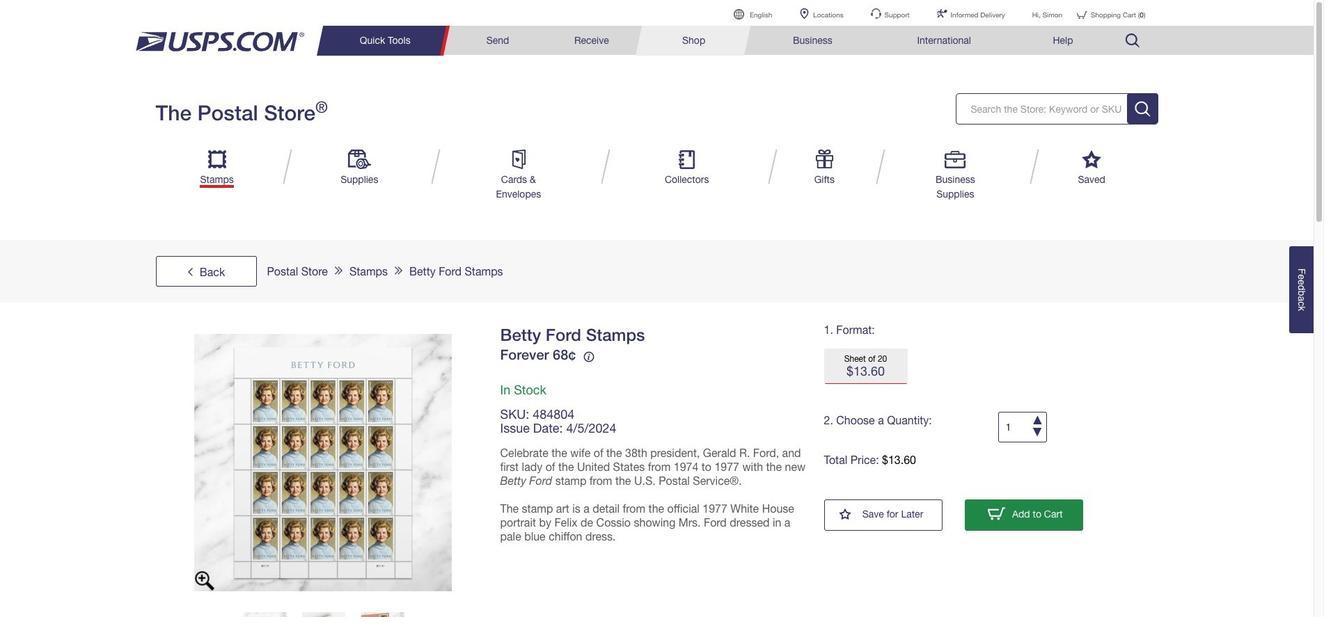 Task type: describe. For each thing, give the bounding box(es) containing it.
2  image from the left
[[675, 150, 699, 169]]

image of usps.com logo. image
[[135, 31, 304, 52]]

1  image from the left
[[507, 150, 530, 169]]

4  image from the left
[[944, 150, 967, 169]]



Task type: locate. For each thing, give the bounding box(es) containing it.
1 horizontal spatial  image
[[675, 150, 699, 169]]

3  image from the left
[[813, 150, 836, 169]]

None submit
[[1127, 93, 1158, 124]]

 image
[[507, 150, 530, 169], [675, 150, 699, 169]]

1  image from the left
[[205, 150, 229, 169]]

back to top image
[[1274, 600, 1314, 618]]

menu bar
[[325, 25, 1160, 55]]

None number field
[[998, 412, 1047, 443]]

2  image from the left
[[348, 150, 371, 169]]

betty ford stamps image
[[194, 334, 451, 592]]

5  image from the left
[[1080, 150, 1104, 169]]

Search the Store: Keyword or SKU text field
[[957, 94, 1160, 124]]

zoom image
[[194, 571, 215, 592]]

0 horizontal spatial  image
[[507, 150, 530, 169]]

 image
[[205, 150, 229, 169], [348, 150, 371, 169], [813, 150, 836, 169], [944, 150, 967, 169], [1080, 150, 1104, 169]]



Task type: vqa. For each thing, say whether or not it's contained in the screenshot.
Returns
no



